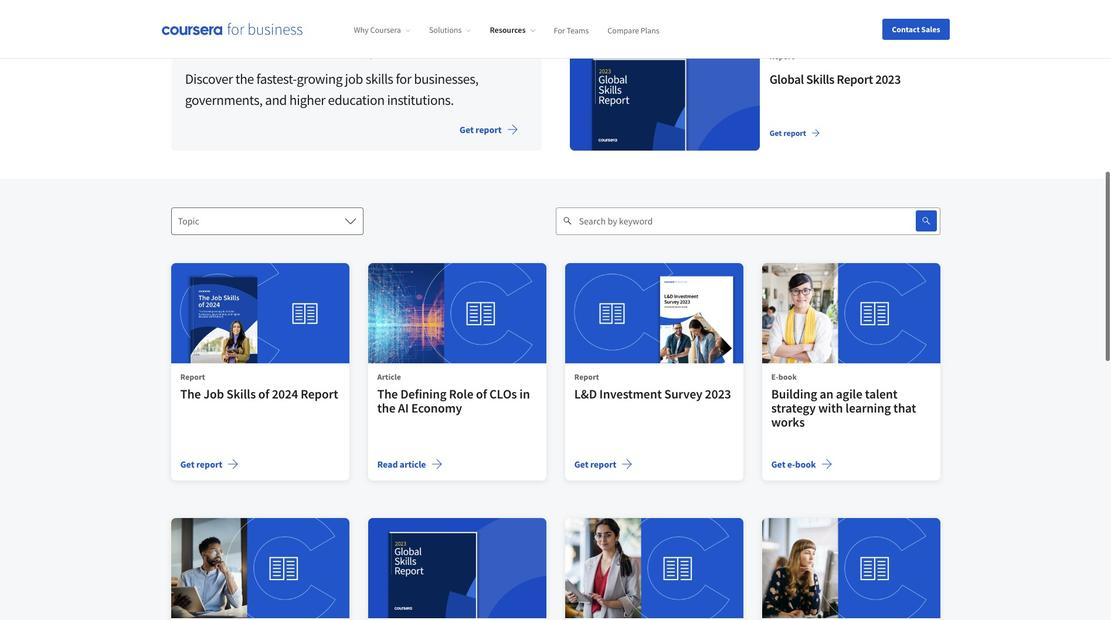 Task type: vqa. For each thing, say whether or not it's contained in the screenshot.
'INTERVENTION,' to the top
no



Task type: describe. For each thing, give the bounding box(es) containing it.
0 vertical spatial job
[[217, 37, 245, 61]]

book inside e-book building an agile talent strategy with learning that works
[[779, 372, 797, 383]]

report l&d investment survey 2023
[[575, 372, 731, 403]]

get report for l&d investment survey 2023
[[575, 459, 617, 471]]

fastest-
[[257, 70, 297, 88]]

talent
[[865, 386, 898, 403]]

that
[[894, 400, 917, 417]]

job inside "report the job skills of 2024 report"
[[204, 386, 224, 403]]

l&d
[[575, 386, 597, 403]]

job skills 2023 image
[[762, 519, 941, 619]]

for teams
[[554, 25, 589, 35]]

get report button for l&d investment survey 2023
[[575, 458, 633, 472]]

the inside the discover the fastest-growing job skills for businesses, governments, and higher education institutions.
[[235, 70, 254, 88]]

discover
[[185, 70, 233, 88]]

get for discover the fastest-growing job skills for businesses, governments, and higher education institutions.
[[460, 124, 474, 136]]

role
[[449, 386, 474, 403]]

for teams link
[[554, 25, 589, 35]]

skills inside "report the job skills of 2024 report"
[[227, 386, 256, 403]]

the inside the article the defining role of clos in the ai economy
[[377, 400, 396, 417]]

ai
[[398, 400, 409, 417]]

book inside button
[[796, 459, 816, 471]]

article
[[377, 372, 401, 383]]

jsr 2024 tile image
[[171, 264, 349, 364]]

get for the job skills of 2024 report
[[180, 459, 195, 471]]

why coursera link
[[354, 25, 411, 35]]

resources
[[490, 25, 526, 35]]

the job skills of 2024 report
[[185, 37, 401, 61]]

education
[[328, 91, 385, 109]]

compare
[[608, 25, 639, 35]]

strategy
[[772, 400, 816, 417]]

an
[[820, 386, 834, 403]]

compare plans link
[[608, 25, 660, 35]]

why coursera
[[354, 25, 401, 35]]

get report for global skills report 2023
[[770, 128, 807, 139]]

why
[[354, 25, 369, 35]]

get report button for discover the fastest-growing job skills for businesses, governments, and higher education institutions.
[[450, 116, 528, 144]]

skills
[[366, 70, 393, 88]]

article
[[400, 459, 426, 471]]

global skills report 2023
[[770, 71, 901, 87]]

survey
[[665, 386, 703, 403]]

2023 inside report l&d investment survey 2023
[[705, 386, 731, 403]]

topic
[[178, 215, 199, 227]]

defining
[[401, 386, 447, 403]]

state of skills image
[[565, 519, 743, 619]]

get report for discover the fastest-growing job skills for businesses, governments, and higher education institutions.
[[460, 124, 502, 136]]

report for discover the fastest-growing job skills for businesses, governments, and higher education institutions.
[[476, 124, 502, 136]]

agile
[[836, 386, 863, 403]]

report for the job skills of 2024 report
[[196, 459, 222, 471]]

id56499 resourcetile 316x180 image
[[171, 519, 349, 619]]

e-book building an agile talent strategy with learning that works
[[772, 372, 917, 431]]

in
[[520, 386, 530, 403]]

the for the job skills of 2024 report
[[180, 386, 201, 403]]

solutions link
[[429, 25, 471, 35]]

get for l&d investment survey 2023
[[575, 459, 589, 471]]



Task type: locate. For each thing, give the bounding box(es) containing it.
Search by keyword search field
[[572, 207, 888, 235]]

coursera for business image
[[162, 23, 302, 35]]

works
[[772, 414, 805, 431]]

read article button
[[377, 458, 443, 472]]

economy
[[411, 400, 462, 417]]

0 horizontal spatial 2024
[[272, 386, 298, 403]]

report
[[476, 124, 502, 136], [784, 128, 807, 139], [196, 459, 222, 471], [591, 459, 617, 471]]

investment
[[600, 386, 662, 403]]

of inside the article the defining role of clos in the ai economy
[[476, 386, 487, 403]]

of for the job skills of 2024 report
[[258, 386, 269, 403]]

book down works
[[796, 459, 816, 471]]

with
[[819, 400, 843, 417]]

contact sales button
[[883, 18, 950, 40]]

report the job skills of 2024 report
[[180, 372, 338, 403]]

2023
[[876, 71, 901, 87], [705, 386, 731, 403]]

0 vertical spatial 2023
[[876, 71, 901, 87]]

contact sales
[[892, 24, 941, 34]]

2024 inside "report the job skills of 2024 report"
[[272, 386, 298, 403]]

learning
[[846, 400, 891, 417]]

read article
[[377, 459, 426, 471]]

0 horizontal spatial of
[[258, 386, 269, 403]]

get report button for global skills report 2023
[[765, 123, 825, 144]]

2023 down "contact"
[[876, 71, 901, 87]]

higher
[[289, 91, 326, 109]]

of for the defining role of clos in the ai economy
[[476, 386, 487, 403]]

0 vertical spatial 2024
[[310, 37, 346, 61]]

coursera
[[370, 25, 401, 35]]

clos
[[490, 386, 517, 403]]

c4b ebook ai article image
[[368, 264, 546, 364]]

contact
[[892, 24, 920, 34]]

1 horizontal spatial the
[[377, 400, 396, 417]]

0 vertical spatial the
[[235, 70, 254, 88]]

sales
[[922, 24, 941, 34]]

e-
[[772, 372, 779, 383]]

for
[[554, 25, 565, 35]]

job
[[217, 37, 245, 61], [204, 386, 224, 403]]

get report
[[460, 124, 502, 136], [770, 128, 807, 139], [180, 459, 222, 471], [575, 459, 617, 471]]

1 vertical spatial skills
[[807, 71, 835, 87]]

of inside "report the job skills of 2024 report"
[[258, 386, 269, 403]]

the inside "report the job skills of 2024 report"
[[180, 386, 201, 403]]

the inside the article the defining role of clos in the ai economy
[[377, 386, 398, 403]]

solutions
[[429, 25, 462, 35]]

building an agile talent strategy with learning that works resource tile image
[[762, 264, 941, 364]]

plans
[[641, 25, 660, 35]]

building
[[772, 386, 818, 403]]

gsr 2023 image
[[368, 519, 546, 619]]

get e-book button
[[772, 458, 833, 472]]

skills
[[248, 37, 288, 61], [807, 71, 835, 87], [227, 386, 256, 403]]

report for l&d investment survey 2023
[[591, 459, 617, 471]]

get for global skills report 2023
[[770, 128, 782, 139]]

the
[[185, 37, 214, 61], [180, 386, 201, 403], [377, 386, 398, 403]]

report inside report l&d investment survey 2023
[[575, 372, 599, 383]]

0 vertical spatial skills
[[248, 37, 288, 61]]

read
[[377, 459, 398, 471]]

governments,
[[185, 91, 263, 109]]

l&d inverstment survey image
[[565, 264, 743, 364]]

get
[[460, 124, 474, 136], [770, 128, 782, 139], [180, 459, 195, 471], [575, 459, 589, 471], [772, 459, 786, 471]]

2023 right survey
[[705, 386, 731, 403]]

get for building an agile talent strategy with learning that works
[[772, 459, 786, 471]]

e-
[[788, 459, 796, 471]]

2024
[[310, 37, 346, 61], [272, 386, 298, 403]]

businesses,
[[414, 70, 479, 88]]

discover the fastest-growing job skills for businesses, governments, and higher education institutions.
[[185, 70, 479, 109]]

and
[[265, 91, 287, 109]]

the up governments,
[[235, 70, 254, 88]]

1 horizontal spatial 2023
[[876, 71, 901, 87]]

get e-book
[[772, 459, 816, 471]]

report for global skills report 2023
[[784, 128, 807, 139]]

book
[[779, 372, 797, 383], [796, 459, 816, 471]]

topic button
[[171, 207, 363, 235]]

0 vertical spatial book
[[779, 372, 797, 383]]

1 vertical spatial 2024
[[272, 386, 298, 403]]

article the defining role of clos in the ai economy
[[377, 372, 530, 417]]

job
[[345, 70, 363, 88]]

1 vertical spatial 2023
[[705, 386, 731, 403]]

0 horizontal spatial the
[[235, 70, 254, 88]]

book up building
[[779, 372, 797, 383]]

compare plans
[[608, 25, 660, 35]]

the
[[235, 70, 254, 88], [377, 400, 396, 417]]

1 horizontal spatial 2024
[[310, 37, 346, 61]]

1 horizontal spatial of
[[291, 37, 307, 61]]

2 vertical spatial skills
[[227, 386, 256, 403]]

0 horizontal spatial 2023
[[705, 386, 731, 403]]

the for the defining role of clos in the ai economy
[[377, 386, 398, 403]]

1 vertical spatial the
[[377, 400, 396, 417]]

1 vertical spatial book
[[796, 459, 816, 471]]

teams
[[567, 25, 589, 35]]

get report button for the job skills of 2024 report
[[180, 458, 239, 472]]

of
[[291, 37, 307, 61], [258, 386, 269, 403], [476, 386, 487, 403]]

get inside button
[[772, 459, 786, 471]]

growing
[[297, 70, 343, 88]]

search image
[[922, 217, 931, 226]]

global
[[770, 71, 804, 87]]

institutions.
[[387, 91, 454, 109]]

resources link
[[490, 25, 535, 35]]

for
[[396, 70, 412, 88]]

2 horizontal spatial of
[[476, 386, 487, 403]]

get report for the job skills of 2024 report
[[180, 459, 222, 471]]

report
[[349, 37, 401, 61], [770, 51, 795, 61], [837, 71, 873, 87], [180, 372, 205, 383], [575, 372, 599, 383], [301, 386, 338, 403]]

the left ai
[[377, 400, 396, 417]]

get report button
[[450, 116, 528, 144], [765, 123, 825, 144], [180, 458, 239, 472], [575, 458, 633, 472]]

1 vertical spatial job
[[204, 386, 224, 403]]



